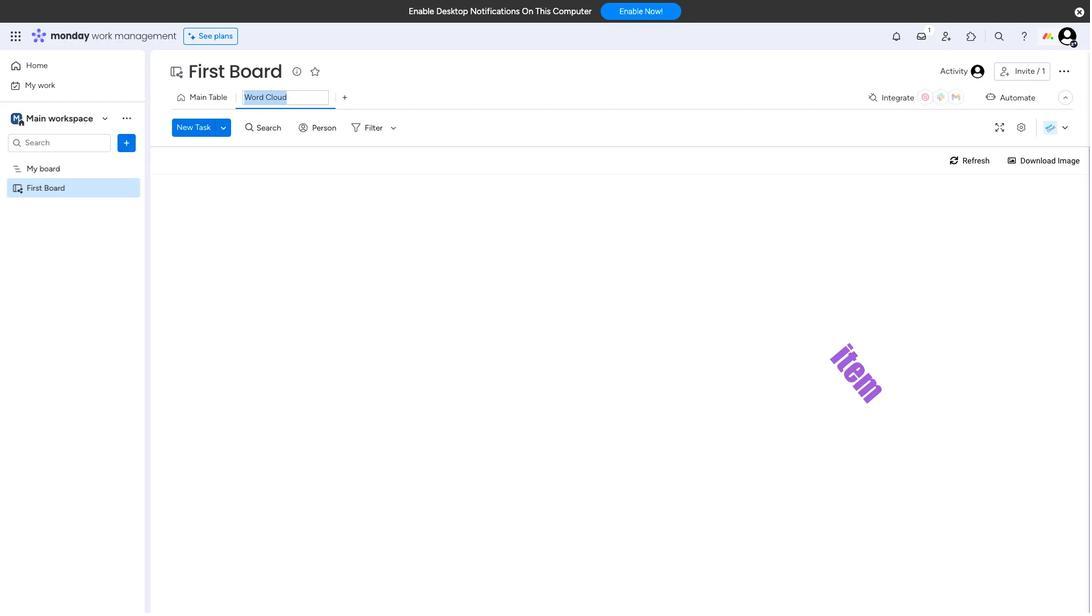 Task type: describe. For each thing, give the bounding box(es) containing it.
help image
[[1019, 31, 1030, 42]]

0 vertical spatial board
[[229, 58, 282, 84]]

shareable board image
[[12, 183, 23, 193]]

person button
[[294, 119, 343, 137]]

task
[[195, 123, 211, 132]]

enable for enable desktop notifications on this computer
[[409, 6, 434, 16]]

see plans
[[199, 31, 233, 41]]

integrate
[[882, 93, 915, 103]]

new task
[[177, 123, 211, 132]]

m
[[13, 113, 20, 123]]

1
[[1042, 66, 1046, 76]]

1 horizontal spatial first board
[[189, 58, 282, 84]]

workspace selection element
[[11, 112, 95, 126]]

invite / 1
[[1015, 66, 1046, 76]]

Search in workspace field
[[24, 136, 95, 149]]

new
[[177, 123, 193, 132]]

search everything image
[[994, 31, 1005, 42]]

now!
[[645, 7, 663, 16]]

first inside list box
[[27, 183, 42, 193]]

add to favorites image
[[310, 66, 321, 77]]

activity button
[[936, 62, 990, 81]]

main for main table
[[190, 93, 207, 102]]

collapse board header image
[[1061, 93, 1071, 102]]

see plans button
[[183, 28, 238, 45]]

my work button
[[7, 76, 122, 95]]

home button
[[7, 57, 122, 75]]

First Board field
[[186, 58, 285, 84]]

table
[[209, 93, 227, 102]]

autopilot image
[[986, 90, 996, 104]]

dapulse close image
[[1075, 7, 1085, 18]]

work for monday
[[92, 30, 112, 43]]

board
[[40, 164, 60, 173]]

inbox image
[[916, 31, 927, 42]]

computer
[[553, 6, 592, 16]]

/
[[1037, 66, 1040, 76]]

notifications image
[[891, 31, 902, 42]]

workspace options image
[[121, 113, 132, 124]]

my for my board
[[27, 164, 38, 173]]

filter
[[365, 123, 383, 133]]

main for main workspace
[[26, 113, 46, 124]]

0 horizontal spatial options image
[[121, 137, 132, 149]]

this
[[536, 6, 551, 16]]

my work
[[25, 80, 55, 90]]

monday
[[51, 30, 89, 43]]

1 image
[[925, 23, 935, 36]]

main table
[[190, 93, 227, 102]]

enable for enable now!
[[620, 7, 643, 16]]

invite
[[1015, 66, 1035, 76]]



Task type: locate. For each thing, give the bounding box(es) containing it.
0 horizontal spatial main
[[26, 113, 46, 124]]

new task button
[[172, 119, 215, 137]]

monday work management
[[51, 30, 176, 43]]

main left table
[[190, 93, 207, 102]]

notifications
[[470, 6, 520, 16]]

show board description image
[[290, 66, 304, 77]]

0 vertical spatial first
[[189, 58, 225, 84]]

1 horizontal spatial first
[[189, 58, 225, 84]]

None field
[[243, 90, 329, 105]]

list box
[[0, 157, 145, 351]]

main table button
[[172, 89, 236, 107]]

my down home
[[25, 80, 36, 90]]

my inside button
[[25, 80, 36, 90]]

enable now! button
[[601, 3, 682, 20]]

enable left desktop
[[409, 6, 434, 16]]

board
[[229, 58, 282, 84], [44, 183, 65, 193]]

options image
[[1057, 64, 1071, 78], [121, 137, 132, 149]]

home
[[26, 61, 48, 70]]

1 horizontal spatial board
[[229, 58, 282, 84]]

management
[[115, 30, 176, 43]]

see
[[199, 31, 212, 41]]

activity
[[941, 66, 968, 76]]

list box containing my board
[[0, 157, 145, 351]]

plans
[[214, 31, 233, 41]]

enable now!
[[620, 7, 663, 16]]

0 horizontal spatial enable
[[409, 6, 434, 16]]

my for my work
[[25, 80, 36, 90]]

0 horizontal spatial first
[[27, 183, 42, 193]]

0 vertical spatial work
[[92, 30, 112, 43]]

open full screen image
[[991, 124, 1009, 132]]

0 vertical spatial options image
[[1057, 64, 1071, 78]]

work down home
[[38, 80, 55, 90]]

workspace image
[[11, 112, 22, 125]]

angle down image
[[221, 124, 226, 132]]

work
[[92, 30, 112, 43], [38, 80, 55, 90]]

1 vertical spatial main
[[26, 113, 46, 124]]

enable desktop notifications on this computer
[[409, 6, 592, 16]]

person
[[312, 123, 337, 133]]

on
[[522, 6, 533, 16]]

enable
[[409, 6, 434, 16], [620, 7, 643, 16]]

1 vertical spatial first board
[[27, 183, 65, 193]]

first
[[189, 58, 225, 84], [27, 183, 42, 193]]

workspace
[[48, 113, 93, 124]]

first board
[[189, 58, 282, 84], [27, 183, 65, 193]]

filter button
[[347, 119, 400, 137]]

0 horizontal spatial work
[[38, 80, 55, 90]]

1 vertical spatial first
[[27, 183, 42, 193]]

desktop
[[436, 6, 468, 16]]

1 vertical spatial board
[[44, 183, 65, 193]]

settings image
[[1013, 124, 1031, 132]]

board down "board"
[[44, 183, 65, 193]]

arrow down image
[[387, 121, 400, 135]]

jacob simon image
[[1059, 27, 1077, 45]]

main inside workspace selection element
[[26, 113, 46, 124]]

enable inside button
[[620, 7, 643, 16]]

shareable board image
[[169, 65, 183, 78]]

0 horizontal spatial board
[[44, 183, 65, 193]]

first up main table
[[189, 58, 225, 84]]

1 vertical spatial my
[[27, 164, 38, 173]]

main workspace
[[26, 113, 93, 124]]

work inside button
[[38, 80, 55, 90]]

first right shareable board icon
[[27, 183, 42, 193]]

enable left now!
[[620, 7, 643, 16]]

my board
[[27, 164, 60, 173]]

1 vertical spatial work
[[38, 80, 55, 90]]

1 horizontal spatial main
[[190, 93, 207, 102]]

add view image
[[343, 93, 347, 102]]

options image right 1
[[1057, 64, 1071, 78]]

select product image
[[10, 31, 22, 42]]

main inside button
[[190, 93, 207, 102]]

invite members image
[[941, 31, 952, 42]]

main
[[190, 93, 207, 102], [26, 113, 46, 124]]

first board down my board
[[27, 183, 65, 193]]

work right monday
[[92, 30, 112, 43]]

first board inside list box
[[27, 183, 65, 193]]

my
[[25, 80, 36, 90], [27, 164, 38, 173]]

v2 search image
[[245, 121, 254, 134]]

1 horizontal spatial enable
[[620, 7, 643, 16]]

0 vertical spatial first board
[[189, 58, 282, 84]]

Search field
[[254, 120, 288, 136]]

main right workspace image
[[26, 113, 46, 124]]

1 horizontal spatial options image
[[1057, 64, 1071, 78]]

0 vertical spatial my
[[25, 80, 36, 90]]

my left "board"
[[27, 164, 38, 173]]

0 vertical spatial main
[[190, 93, 207, 102]]

1 vertical spatial options image
[[121, 137, 132, 149]]

option
[[0, 158, 145, 161]]

work for my
[[38, 80, 55, 90]]

apps image
[[966, 31, 977, 42]]

dapulse integrations image
[[869, 93, 877, 102]]

0 horizontal spatial first board
[[27, 183, 65, 193]]

automate
[[1000, 93, 1036, 103]]

1 horizontal spatial work
[[92, 30, 112, 43]]

invite / 1 button
[[994, 62, 1051, 81]]

options image down workspace options 'image'
[[121, 137, 132, 149]]

board left the show board description image
[[229, 58, 282, 84]]

first board up table
[[189, 58, 282, 84]]



Task type: vqa. For each thing, say whether or not it's contained in the screenshot.
Signs up with an email address from my account domain "Signs"
no



